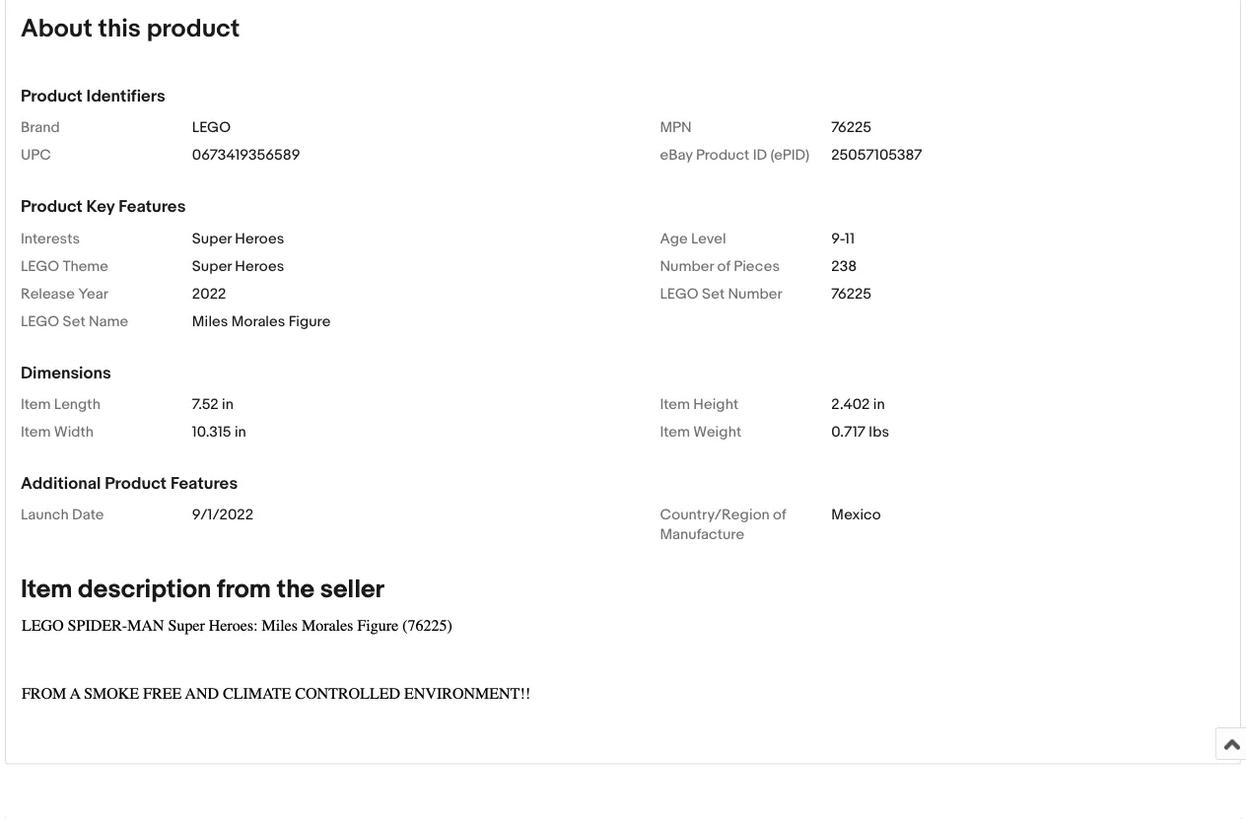 Task type: vqa. For each thing, say whether or not it's contained in the screenshot.
On
no



Task type: locate. For each thing, give the bounding box(es) containing it.
in
[[222, 396, 234, 414], [873, 396, 885, 414], [235, 424, 246, 441]]

item weight
[[660, 424, 742, 441]]

in right '7.52'
[[222, 396, 234, 414]]

1 super from the top
[[192, 230, 232, 248]]

theme
[[63, 258, 108, 275]]

country/region of manufacture
[[660, 507, 786, 544]]

1 horizontal spatial number
[[728, 285, 783, 303]]

features for product key features
[[118, 197, 186, 218]]

item up item weight
[[660, 396, 690, 414]]

about this product
[[21, 14, 240, 45]]

0 horizontal spatial in
[[222, 396, 234, 414]]

lego up release
[[21, 258, 59, 275]]

heroes for lego theme
[[235, 258, 284, 275]]

product
[[21, 87, 83, 107], [696, 147, 750, 165], [21, 197, 83, 218], [105, 474, 167, 495]]

0 vertical spatial super
[[192, 230, 232, 248]]

1 vertical spatial number
[[728, 285, 783, 303]]

features
[[118, 197, 186, 218], [170, 474, 238, 495]]

in for 10.315 in
[[235, 424, 246, 441]]

launch date
[[21, 507, 104, 524]]

brand
[[21, 120, 60, 137]]

10.315 in
[[192, 424, 246, 441]]

item for item description from the seller
[[21, 575, 72, 606]]

lego for lego
[[192, 120, 231, 137]]

238
[[832, 258, 857, 275]]

2 76225 from the top
[[832, 285, 872, 303]]

1 vertical spatial super heroes
[[192, 258, 284, 275]]

item for item width
[[21, 424, 51, 441]]

76225 down 238
[[832, 285, 872, 303]]

super heroes
[[192, 230, 284, 248], [192, 258, 284, 275]]

number down pieces
[[728, 285, 783, 303]]

item length
[[21, 396, 100, 414]]

number
[[660, 258, 714, 275], [728, 285, 783, 303]]

release year
[[21, 285, 108, 303]]

lego for lego set name
[[21, 313, 59, 331]]

2 horizontal spatial in
[[873, 396, 885, 414]]

76225
[[832, 120, 872, 137], [832, 285, 872, 303]]

date
[[72, 507, 104, 524]]

lego set number
[[660, 285, 783, 303]]

name
[[89, 313, 128, 331]]

item down launch
[[21, 575, 72, 606]]

mexico
[[832, 507, 881, 524]]

0 vertical spatial heroes
[[235, 230, 284, 248]]

0 horizontal spatial of
[[717, 258, 731, 275]]

item up item width on the left of the page
[[21, 396, 51, 414]]

0 vertical spatial of
[[717, 258, 731, 275]]

0 vertical spatial number
[[660, 258, 714, 275]]

super
[[192, 230, 232, 248], [192, 258, 232, 275]]

1 heroes from the top
[[235, 230, 284, 248]]

0 vertical spatial super heroes
[[192, 230, 284, 248]]

length
[[54, 396, 100, 414]]

item for item weight
[[660, 424, 690, 441]]

of
[[717, 258, 731, 275], [773, 507, 786, 524]]

heroes
[[235, 230, 284, 248], [235, 258, 284, 275]]

lego down release
[[21, 313, 59, 331]]

seller
[[320, 575, 384, 606]]

figure
[[289, 313, 331, 331]]

1 vertical spatial 76225
[[832, 285, 872, 303]]

76225 up 25057105387
[[832, 120, 872, 137]]

of for country/region
[[773, 507, 786, 524]]

from
[[217, 575, 271, 606]]

1 vertical spatial set
[[63, 313, 85, 331]]

product identifiers
[[21, 87, 165, 107]]

2022
[[192, 285, 226, 303]]

lego for lego theme
[[21, 258, 59, 275]]

1 horizontal spatial set
[[702, 285, 725, 303]]

in right 10.315 at bottom left
[[235, 424, 246, 441]]

set for name
[[63, 313, 85, 331]]

item
[[21, 396, 51, 414], [660, 396, 690, 414], [21, 424, 51, 441], [660, 424, 690, 441], [21, 575, 72, 606]]

dimensions
[[21, 363, 111, 384]]

ebay product id (epid)
[[660, 147, 810, 165]]

manufacture
[[660, 526, 744, 544]]

2 super from the top
[[192, 258, 232, 275]]

set down release year
[[63, 313, 85, 331]]

of right country/region
[[773, 507, 786, 524]]

76225 for mpn
[[832, 120, 872, 137]]

1 vertical spatial heroes
[[235, 258, 284, 275]]

1 horizontal spatial in
[[235, 424, 246, 441]]

0 vertical spatial features
[[118, 197, 186, 218]]

number down age level
[[660, 258, 714, 275]]

2.402 in
[[832, 396, 885, 414]]

0 horizontal spatial set
[[63, 313, 85, 331]]

lego up 0673419356589
[[192, 120, 231, 137]]

product up interests
[[21, 197, 83, 218]]

1 vertical spatial features
[[170, 474, 238, 495]]

0 horizontal spatial number
[[660, 258, 714, 275]]

interests
[[21, 230, 80, 248]]

76225 for lego set number
[[832, 285, 872, 303]]

(epid)
[[770, 147, 810, 165]]

additional product features
[[21, 474, 238, 495]]

1 vertical spatial super
[[192, 258, 232, 275]]

description
[[78, 575, 211, 606]]

7.52 in
[[192, 396, 234, 414]]

item down item length
[[21, 424, 51, 441]]

1 super heroes from the top
[[192, 230, 284, 248]]

2 super heroes from the top
[[192, 258, 284, 275]]

1 76225 from the top
[[832, 120, 872, 137]]

product left "id"
[[696, 147, 750, 165]]

item height
[[660, 396, 739, 414]]

features right key at left
[[118, 197, 186, 218]]

super for interests
[[192, 230, 232, 248]]

item width
[[21, 424, 94, 441]]

width
[[54, 424, 94, 441]]

heroes for interests
[[235, 230, 284, 248]]

set
[[702, 285, 725, 303], [63, 313, 85, 331]]

11
[[845, 230, 855, 248]]

id
[[753, 147, 767, 165]]

0.717 lbs
[[832, 424, 889, 441]]

set down number of pieces
[[702, 285, 725, 303]]

number of pieces
[[660, 258, 780, 275]]

of up lego set number
[[717, 258, 731, 275]]

product
[[147, 14, 240, 45]]

set for number
[[702, 285, 725, 303]]

ebay
[[660, 147, 693, 165]]

0.717
[[832, 424, 866, 441]]

2 heroes from the top
[[235, 258, 284, 275]]

in up lbs
[[873, 396, 885, 414]]

lego down number of pieces
[[660, 285, 699, 303]]

1 vertical spatial of
[[773, 507, 786, 524]]

mpn
[[660, 120, 692, 137]]

0 vertical spatial set
[[702, 285, 725, 303]]

additional
[[21, 474, 101, 495]]

of inside country/region of manufacture
[[773, 507, 786, 524]]

item down item height
[[660, 424, 690, 441]]

1 horizontal spatial of
[[773, 507, 786, 524]]

lego
[[192, 120, 231, 137], [21, 258, 59, 275], [660, 285, 699, 303], [21, 313, 59, 331]]

0 vertical spatial 76225
[[832, 120, 872, 137]]

features up the 9/1/2022
[[170, 474, 238, 495]]

9-11
[[832, 230, 855, 248]]



Task type: describe. For each thing, give the bounding box(es) containing it.
9-
[[832, 230, 845, 248]]

product right additional on the bottom of page
[[105, 474, 167, 495]]

in for 2.402 in
[[873, 396, 885, 414]]

upc
[[21, 147, 51, 165]]

super heroes for interests
[[192, 230, 284, 248]]

super for lego theme
[[192, 258, 232, 275]]

9/1/2022
[[192, 507, 253, 524]]

lego theme
[[21, 258, 108, 275]]

identifiers
[[86, 87, 165, 107]]

about
[[21, 14, 92, 45]]

features for additional product features
[[170, 474, 238, 495]]

age level
[[660, 230, 726, 248]]

height
[[693, 396, 739, 414]]

product up brand
[[21, 87, 83, 107]]

7.52
[[192, 396, 219, 414]]

pieces
[[734, 258, 780, 275]]

10.315
[[192, 424, 231, 441]]

lbs
[[869, 424, 889, 441]]

25057105387
[[832, 147, 922, 165]]

lego set name
[[21, 313, 128, 331]]

weight
[[693, 424, 742, 441]]

key
[[86, 197, 115, 218]]

morales
[[232, 313, 285, 331]]

product key features
[[21, 197, 186, 218]]

item for item length
[[21, 396, 51, 414]]

of for number
[[717, 258, 731, 275]]

country/region
[[660, 507, 770, 524]]

item description from the seller
[[21, 575, 384, 606]]

0673419356589
[[192, 147, 300, 165]]

launch
[[21, 507, 69, 524]]

lego for lego set number
[[660, 285, 699, 303]]

level
[[691, 230, 726, 248]]

super heroes for lego theme
[[192, 258, 284, 275]]

miles
[[192, 313, 228, 331]]

item for item height
[[660, 396, 690, 414]]

miles morales figure
[[192, 313, 331, 331]]

release
[[21, 285, 75, 303]]

the
[[277, 575, 315, 606]]

2.402
[[832, 396, 870, 414]]

year
[[78, 285, 108, 303]]

age
[[660, 230, 688, 248]]

in for 7.52 in
[[222, 396, 234, 414]]

this
[[98, 14, 141, 45]]



